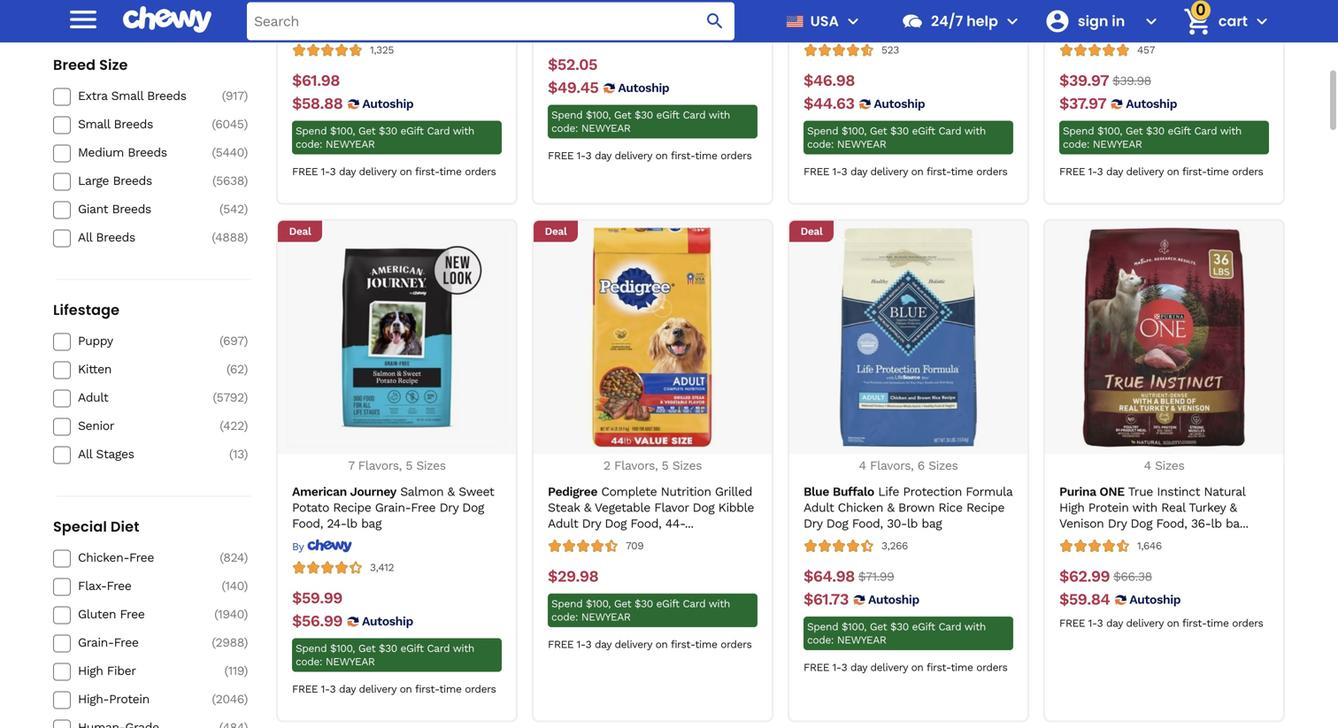 Task type: locate. For each thing, give the bounding box(es) containing it.
0 horizontal spatial high
[[78, 664, 103, 679]]

cart menu image
[[1252, 11, 1273, 32]]

kibble right usa
[[840, 4, 875, 19]]

protection
[[903, 485, 962, 499]]

breeds for all breeds
[[96, 230, 135, 245]]

) up '( 119 )'
[[244, 636, 248, 650]]

chewy home image
[[123, 0, 212, 39]]

true
[[1128, 485, 1153, 499]]

30- inside life protection formula adult chicken & brown rice recipe dry dog food, 30-lb bag
[[887, 517, 907, 531]]

$64.98 text field
[[804, 568, 855, 587]]

dog down variety
[[1192, 4, 1214, 19]]

time
[[695, 150, 718, 162], [439, 166, 462, 178], [951, 166, 973, 178], [1207, 166, 1229, 178], [1207, 618, 1229, 630], [695, 639, 718, 651], [951, 662, 973, 674], [439, 684, 462, 696]]

account menu image
[[1141, 11, 1162, 32]]

stages
[[96, 447, 134, 462]]

) for ( 1940 )
[[244, 607, 248, 622]]

2 4 from the left
[[1144, 459, 1152, 473]]

) up ( 140 )
[[244, 551, 248, 565]]

grain- down gluten
[[78, 636, 114, 650]]

code: down $49.45 text field
[[552, 122, 578, 135]]

lb inside proactive health minichunks small kibble adult chicken & whole grain dry dog food, 40-lb b...
[[430, 20, 441, 35]]

0 horizontal spatial protein
[[109, 692, 149, 707]]

flavors, for complete
[[614, 459, 658, 473]]

dog down blue buffalo
[[827, 517, 848, 531]]

sizes right 6
[[929, 459, 958, 473]]

sizes for 2 flavors, 5 sizes
[[673, 459, 702, 473]]

$100, down '$37.97' text box
[[1098, 125, 1123, 137]]

dog up 1,325
[[349, 20, 371, 35]]

free down flax-free link
[[120, 607, 145, 622]]

chicken up 40-
[[401, 4, 447, 19]]

proactive inside proactive health minichunks small kibble with lamb & rice adult dry dog food, 30-lb bag
[[835, 0, 888, 3]]

code: down '$37.97' text box
[[1063, 138, 1090, 151]]

2 all from the top
[[78, 447, 92, 462]]

salmon & sweet potato recipe grain-free dry dog food, 24-lb bag
[[292, 485, 494, 531]]

1 horizontal spatial deal
[[545, 225, 567, 238]]

$39.98 text field
[[1113, 71, 1152, 91]]

2 horizontal spatial recipe
[[967, 501, 1005, 515]]

breeds down the large breeds link
[[112, 202, 151, 216]]

spend $100, get $30 egift card with code: newyear
[[552, 109, 730, 135], [296, 125, 474, 151], [807, 125, 986, 151], [1063, 125, 1242, 151], [552, 598, 730, 624], [807, 621, 986, 647], [296, 643, 474, 669]]

proactive health minichunks small kibble adult chicken & whole grain dry dog food, 40-lb b...
[[292, 0, 498, 35]]

bag down journey
[[361, 517, 382, 531]]

0 horizontal spatial flavors,
[[358, 459, 402, 473]]

small up small breeds
[[111, 89, 143, 103]]

) down ( 824 )
[[244, 579, 248, 594]]

b...
[[444, 20, 460, 35]]

get down '$71.99' text field
[[870, 621, 887, 634]]

flavor
[[654, 501, 689, 515]]

4 ) from the top
[[244, 174, 248, 188]]

4 flavors, 6 sizes
[[859, 459, 958, 473]]

) down '( 422 )'
[[244, 447, 248, 462]]

flavors,
[[358, 459, 402, 473], [614, 459, 658, 473], [870, 459, 914, 473]]

1 vertical spatial all
[[78, 447, 92, 462]]

free down "$29.98" text field at the bottom of page
[[548, 639, 574, 651]]

13 ) from the top
[[244, 579, 248, 594]]

food, up 1,325
[[374, 20, 405, 35]]

breeds inside 'link'
[[112, 202, 151, 216]]

1 horizontal spatial kibble
[[719, 501, 754, 515]]

1 5 from the left
[[406, 459, 413, 473]]

$49.45 text field
[[548, 78, 599, 98]]

menu image
[[66, 2, 101, 37], [843, 11, 864, 32]]

40-
[[409, 20, 430, 35]]

cart link
[[1176, 0, 1248, 42]]

bag down 'non-' at the top right
[[721, 4, 742, 19]]

sizes up instinct
[[1155, 459, 1185, 473]]

1 vertical spatial steak
[[548, 501, 580, 515]]

2 horizontal spatial flavors,
[[870, 459, 914, 473]]

2 30- from the top
[[887, 517, 907, 531]]

1 vertical spatial protein
[[109, 692, 149, 707]]

steak down the pedigree on the bottom of page
[[548, 501, 580, 515]]

health for chicken
[[380, 0, 417, 3]]

dry down one
[[1108, 517, 1127, 531]]

dry inside proactive health minichunks small kibble adult chicken & whole grain dry dog food, 40-lb b...
[[326, 20, 345, 35]]

0 vertical spatial rice
[[955, 4, 980, 19]]

high
[[1060, 501, 1085, 515], [78, 664, 103, 679]]

10 ) from the top
[[244, 419, 248, 433]]

autoship for $59.84
[[1130, 593, 1181, 607]]

dry
[[326, 20, 345, 35], [804, 20, 823, 35], [440, 501, 459, 515], [582, 517, 601, 531], [804, 517, 823, 531], [1108, 517, 1127, 531]]

) for ( 824 )
[[244, 551, 248, 565]]

dog up ...
[[693, 501, 715, 515]]

3 ) from the top
[[244, 145, 248, 160]]

proactive up 1,325
[[324, 0, 376, 3]]

items image
[[1182, 6, 1213, 37]]

3 sizes from the left
[[929, 459, 958, 473]]

2
[[604, 459, 611, 473]]

real
[[1162, 501, 1186, 515]]

rice inside life protection formula adult chicken & brown rice recipe dry dog food, 30-lb bag
[[939, 501, 963, 515]]

1 sizes from the left
[[416, 459, 446, 473]]

deal for 2
[[545, 225, 567, 238]]

gmo
[[548, 4, 576, 19]]

1 deal from the left
[[289, 225, 311, 238]]

$29.98 text field
[[548, 568, 599, 587]]

) for ( 4888 )
[[244, 230, 248, 245]]

autoship for $56.99
[[362, 615, 413, 629]]

0 vertical spatial steak
[[1096, 0, 1128, 3]]

$62.99 text field
[[1060, 568, 1110, 587]]

chicken inside proactive health minichunks small kibble adult chicken & whole grain dry dog food, 40-lb b...
[[401, 4, 447, 19]]

food, down potato on the left of the page
[[292, 517, 323, 531]]

1 vertical spatial 30-
[[887, 517, 907, 531]]

&
[[451, 4, 458, 19], [944, 4, 952, 19], [448, 485, 455, 499], [584, 501, 591, 515], [887, 501, 895, 515], [1230, 501, 1237, 515]]

$100, down $56.99 text box
[[330, 643, 355, 655]]

adult down the blue
[[804, 501, 834, 515]]

steak lovers variety pack small breed adult wet dog food trays, 3.5-oz, case of 36
[[1060, 0, 1246, 35]]

breeds down extra small breeds
[[114, 117, 153, 131]]

6
[[918, 459, 925, 473]]

dry inside life protection formula adult chicken & brown rice recipe dry dog food, 30-lb bag
[[804, 517, 823, 531]]

deal for 7
[[289, 225, 311, 238]]

3 down $58.88 text box
[[330, 166, 336, 178]]

15 ) from the top
[[244, 636, 248, 650]]

health up lamb
[[892, 0, 929, 3]]

) for ( 917 )
[[244, 89, 248, 103]]

food, up 523
[[852, 20, 883, 35]]

all for all breeds
[[78, 230, 92, 245]]

air-
[[579, 4, 600, 19]]

$71.99
[[859, 570, 894, 584]]

recipe
[[679, 0, 717, 3], [333, 501, 371, 515], [967, 501, 1005, 515]]

giant breeds
[[78, 202, 151, 216]]

2 deal from the left
[[545, 225, 567, 238]]

1 vertical spatial rice
[[939, 501, 963, 515]]

1- down "$29.98" text field at the bottom of page
[[577, 639, 586, 651]]

usa button
[[779, 0, 864, 42]]

1 horizontal spatial breed
[[1096, 4, 1129, 19]]

1 health from the left
[[380, 0, 417, 3]]

2 sizes from the left
[[673, 459, 702, 473]]

$100, down $44.63 text field
[[842, 125, 867, 137]]

sizes for 4 flavors, 6 sizes
[[929, 459, 958, 473]]

) up the ( 13 )
[[244, 419, 248, 433]]

1 30- from the top
[[887, 20, 907, 35]]

breeds for large breeds
[[113, 174, 152, 188]]

gluten
[[78, 607, 116, 622]]

30-
[[887, 20, 907, 35], [887, 517, 907, 531]]

breeds for medium breeds
[[128, 145, 167, 160]]

& down minichunks at the left top of the page
[[451, 4, 458, 19]]

2 5 from the left
[[662, 459, 669, 473]]

breed
[[1096, 4, 1129, 19], [53, 55, 96, 75]]

1 horizontal spatial 5
[[662, 459, 669, 473]]

) up "( 542 )"
[[244, 174, 248, 188]]

health inside proactive health minichunks small kibble adult chicken & whole grain dry dog food, 40-lb b...
[[380, 0, 417, 3]]

3,412
[[370, 562, 394, 574]]

0 horizontal spatial proactive
[[324, 0, 376, 3]]

all breeds
[[78, 230, 135, 245]]

blue buffalo life protection formula adult chicken & brown rice recipe dry dog food, 30-lb bag image
[[799, 228, 1019, 448]]

instinct
[[1157, 485, 1200, 499]]

kibble inside proactive health minichunks small kibble adult chicken & whole grain dry dog food, 40-lb b...
[[328, 4, 364, 19]]

1,325
[[370, 44, 394, 56]]

newyear down '$37.97' text box
[[1093, 138, 1142, 151]]

steak inside complete nutrition grilled steak & vegetable flavor dog kibble adult dry dog food, 44-...
[[548, 501, 580, 515]]

1 4 from the left
[[859, 459, 866, 473]]

food, inside complete nutrition grilled steak & vegetable flavor dog kibble adult dry dog food, 44-...
[[631, 517, 662, 531]]

) for ( 6045 )
[[244, 117, 248, 131]]

dry right grain
[[326, 20, 345, 35]]

1 horizontal spatial flavors,
[[614, 459, 658, 473]]

$100, down $49.45 text field
[[586, 109, 611, 121]]

) up ( 62 )
[[244, 334, 248, 348]]

0 vertical spatial grain-
[[375, 501, 411, 515]]

newyear
[[582, 122, 631, 135], [326, 138, 375, 151], [837, 138, 887, 151], [1093, 138, 1142, 151], [582, 611, 631, 624], [837, 634, 887, 647], [326, 656, 375, 669]]

) down ( 140 )
[[244, 607, 248, 622]]

8 ) from the top
[[244, 362, 248, 377]]

delivery
[[615, 150, 652, 162], [359, 166, 396, 178], [871, 166, 908, 178], [1126, 166, 1164, 178], [1126, 618, 1164, 630], [615, 639, 652, 651], [871, 662, 908, 674], [359, 684, 396, 696]]

1- down $58.88 text box
[[321, 166, 330, 178]]

bag inside beef recipe non- gmo air-dried dog food, 2-lb bag
[[721, 4, 742, 19]]

card
[[683, 109, 706, 121], [427, 125, 450, 137], [939, 125, 962, 137], [1195, 125, 1218, 137], [683, 598, 706, 611], [939, 621, 962, 634], [427, 643, 450, 655]]

dry for proactive health minichunks small kibble with lamb & rice adult dry dog food, 30-lb bag
[[804, 20, 823, 35]]

0 vertical spatial 30-
[[887, 20, 907, 35]]

sign
[[1078, 11, 1109, 31]]

5 ) from the top
[[244, 202, 248, 216]]

lb inside salmon & sweet potato recipe grain-free dry dog food, 24-lb bag
[[347, 517, 357, 531]]

flavors, for life
[[870, 459, 914, 473]]

life protection formula adult chicken & brown rice recipe dry dog food, 30-lb bag
[[804, 485, 1013, 531]]

bag inside life protection formula adult chicken & brown rice recipe dry dog food, 30-lb bag
[[922, 517, 942, 531]]

purina one true instinct natural high protein with real turkey & venison dry dog food, 36-lb bag image
[[1055, 228, 1274, 448]]

$100, down "$29.98" text field at the bottom of page
[[586, 598, 611, 611]]

variety
[[1173, 0, 1211, 3]]

5440
[[216, 145, 244, 160]]

)
[[244, 89, 248, 103], [244, 117, 248, 131], [244, 145, 248, 160], [244, 174, 248, 188], [244, 202, 248, 216], [244, 230, 248, 245], [244, 334, 248, 348], [244, 362, 248, 377], [244, 390, 248, 405], [244, 419, 248, 433], [244, 447, 248, 462], [244, 551, 248, 565], [244, 579, 248, 594], [244, 607, 248, 622], [244, 636, 248, 650], [244, 664, 248, 679], [244, 692, 248, 707]]

get down 1,325
[[358, 125, 376, 137]]

0 vertical spatial protein
[[1089, 501, 1129, 515]]

free down salmon on the left bottom of the page
[[411, 501, 436, 515]]

0 horizontal spatial health
[[380, 0, 417, 3]]

17 ) from the top
[[244, 692, 248, 707]]

1 horizontal spatial 4
[[1144, 459, 1152, 473]]

0 horizontal spatial 4
[[859, 459, 866, 473]]

breed up "3.5-"
[[1096, 4, 1129, 19]]

0 horizontal spatial 5
[[406, 459, 413, 473]]

1 horizontal spatial health
[[892, 0, 929, 3]]

breeds
[[147, 89, 186, 103], [114, 117, 153, 131], [128, 145, 167, 160], [113, 174, 152, 188], [112, 202, 151, 216], [96, 230, 135, 245]]

deal
[[289, 225, 311, 238], [545, 225, 567, 238], [801, 225, 823, 238]]

24/7 help
[[931, 11, 998, 31]]

9 ) from the top
[[244, 390, 248, 405]]

$59.84 text field
[[1060, 591, 1110, 610]]

chewy support image
[[901, 10, 924, 33]]

recipe inside life protection formula adult chicken & brown rice recipe dry dog food, 30-lb bag
[[967, 501, 1005, 515]]

2 horizontal spatial kibble
[[840, 4, 875, 19]]

adult inside life protection formula adult chicken & brown rice recipe dry dog food, 30-lb bag
[[804, 501, 834, 515]]

) for ( 140 )
[[244, 579, 248, 594]]

( 5638 )
[[212, 174, 248, 188]]

1 horizontal spatial protein
[[1089, 501, 1129, 515]]

2 flavors, from the left
[[614, 459, 658, 473]]

1 proactive from the left
[[324, 0, 376, 3]]

dog inside proactive health minichunks small kibble with lamb & rice adult dry dog food, 30-lb bag
[[827, 20, 848, 35]]

fiber
[[107, 664, 136, 679]]

autoship down $66.38 text box
[[1130, 593, 1181, 607]]

$44.63
[[804, 94, 855, 113]]

kibble inside proactive health minichunks small kibble with lamb & rice adult dry dog food, 30-lb bag
[[840, 4, 875, 19]]

giant breeds link
[[78, 201, 204, 217]]

0 vertical spatial chicken
[[401, 4, 447, 19]]

1- down $61.73 text field
[[833, 662, 842, 674]]

adult inside proactive health minichunks small kibble adult chicken & whole grain dry dog food, 40-lb b...
[[367, 4, 397, 19]]

autoship for $61.73
[[868, 593, 920, 607]]

free
[[411, 501, 436, 515], [129, 551, 154, 565], [107, 579, 131, 594], [120, 607, 145, 622], [114, 636, 139, 650]]

1 all from the top
[[78, 230, 92, 245]]

3 down "$29.98" text field at the bottom of page
[[586, 639, 592, 651]]

small breeds link
[[78, 116, 204, 132]]

4 up buffalo
[[859, 459, 866, 473]]

) down ( 62 )
[[244, 390, 248, 405]]

1 horizontal spatial menu image
[[843, 11, 864, 32]]

spend $100, get $30 egift card with code: newyear down $44.63 text field
[[807, 125, 986, 151]]

adult down the lovers
[[1132, 4, 1162, 19]]

30- up the 3,266
[[887, 517, 907, 531]]

1- down '$37.97' text box
[[1089, 166, 1097, 178]]

free inside flax-free link
[[107, 579, 131, 594]]

0 horizontal spatial breed
[[53, 55, 96, 75]]

high down purina
[[1060, 501, 1085, 515]]

with inside true instinct natural high protein with real turkey & venison dry dog food, 36-lb ba...
[[1133, 501, 1158, 515]]

food, up 709
[[631, 517, 662, 531]]

bag down brown at the right bottom of the page
[[922, 517, 942, 531]]

recipe down american journey
[[333, 501, 371, 515]]

2 ) from the top
[[244, 117, 248, 131]]

lb
[[707, 4, 718, 19], [430, 20, 441, 35], [907, 20, 918, 35], [347, 517, 357, 531], [907, 517, 918, 531], [1211, 517, 1222, 531]]

brown
[[899, 501, 935, 515]]

0 vertical spatial high
[[1060, 501, 1085, 515]]

2 health from the left
[[892, 0, 929, 3]]

usa
[[811, 11, 839, 31]]

1 vertical spatial chicken
[[838, 501, 884, 515]]

14 ) from the top
[[244, 607, 248, 622]]

small inside proactive health minichunks small kibble with lamb & rice adult dry dog food, 30-lb bag
[[804, 4, 836, 19]]

) down '( 119 )'
[[244, 692, 248, 707]]

free inside the "grain-free" link
[[114, 636, 139, 650]]

nutrition
[[661, 485, 711, 499]]

( for 697
[[220, 334, 223, 348]]

adult link
[[78, 390, 204, 406]]

flax-free
[[78, 579, 131, 594]]

) up "( 6045 )"
[[244, 89, 248, 103]]

all down giant
[[78, 230, 92, 245]]

protein down one
[[1089, 501, 1129, 515]]

3 flavors, from the left
[[870, 459, 914, 473]]

0 horizontal spatial kibble
[[328, 4, 364, 19]]

13
[[233, 447, 244, 462]]

2 flavors, 5 sizes
[[604, 459, 702, 473]]

( for 542
[[219, 202, 223, 216]]

( 4888 )
[[212, 230, 248, 245]]

health inside proactive health minichunks small kibble with lamb & rice adult dry dog food, 30-lb bag
[[892, 0, 929, 3]]

food, inside proactive health minichunks small kibble with lamb & rice adult dry dog food, 30-lb bag
[[852, 20, 883, 35]]

spend
[[552, 109, 583, 121], [296, 125, 327, 137], [807, 125, 839, 137], [1063, 125, 1094, 137], [552, 598, 583, 611], [807, 621, 839, 634], [296, 643, 327, 655]]

dry inside complete nutrition grilled steak & vegetable flavor dog kibble adult dry dog food, 44-...
[[582, 517, 601, 531]]

dry inside proactive health minichunks small kibble with lamb & rice adult dry dog food, 30-lb bag
[[804, 20, 823, 35]]

0 horizontal spatial recipe
[[333, 501, 371, 515]]

5 up nutrition
[[662, 459, 669, 473]]

free inside "chicken-free" link
[[129, 551, 154, 565]]

chicken-free link
[[78, 550, 204, 566]]

1 horizontal spatial chicken
[[838, 501, 884, 515]]

free inside gluten free link
[[120, 607, 145, 622]]

sizes up nutrition
[[673, 459, 702, 473]]

breeds inside 'link'
[[114, 117, 153, 131]]

& inside proactive health minichunks small kibble adult chicken & whole grain dry dog food, 40-lb b...
[[451, 4, 458, 19]]

) for ( 5440 )
[[244, 145, 248, 160]]

12 ) from the top
[[244, 551, 248, 565]]

breed inside steak lovers variety pack small breed adult wet dog food trays, 3.5-oz, case of 36
[[1096, 4, 1129, 19]]

spend $100, get $30 egift card with code: newyear down $58.88 text box
[[296, 125, 474, 151]]

) for ( 2046 )
[[244, 692, 248, 707]]

proactive
[[324, 0, 376, 3], [835, 0, 888, 3]]

sizes up salmon on the left bottom of the page
[[416, 459, 446, 473]]

( for 917
[[222, 89, 226, 103]]

1 horizontal spatial steak
[[1096, 0, 1128, 3]]

( 1940 )
[[214, 607, 248, 622]]

natural
[[1204, 485, 1246, 499]]

1 horizontal spatial grain-
[[375, 501, 411, 515]]

& down minichunks
[[944, 4, 952, 19]]

$100,
[[586, 109, 611, 121], [330, 125, 355, 137], [842, 125, 867, 137], [1098, 125, 1123, 137], [586, 598, 611, 611], [842, 621, 867, 634], [330, 643, 355, 655]]

free for ( 824 )
[[129, 551, 154, 565]]

& down life
[[887, 501, 895, 515]]

0 vertical spatial breed
[[1096, 4, 1129, 19]]

1-
[[577, 150, 586, 162], [321, 166, 330, 178], [833, 166, 842, 178], [1089, 166, 1097, 178], [1089, 618, 1097, 630], [577, 639, 586, 651], [833, 662, 842, 674], [321, 684, 330, 696]]

3 down $44.63 text field
[[842, 166, 847, 178]]

& down the pedigree on the bottom of page
[[584, 501, 591, 515]]

16 ) from the top
[[244, 664, 248, 679]]

senior
[[78, 419, 114, 433]]

on
[[656, 150, 668, 162], [400, 166, 412, 178], [911, 166, 924, 178], [1167, 166, 1180, 178], [1167, 618, 1180, 630], [656, 639, 668, 651], [911, 662, 924, 674], [400, 684, 412, 696]]

( for 2046
[[212, 692, 216, 707]]

) up ( 5638 )
[[244, 145, 248, 160]]

) for ( 2988 )
[[244, 636, 248, 650]]

0 horizontal spatial chicken
[[401, 4, 447, 19]]

1 ) from the top
[[244, 89, 248, 103]]

diet
[[111, 517, 139, 537]]

autoship down $39.98 text field on the top of the page
[[1126, 97, 1178, 111]]

$52.05
[[548, 55, 598, 74]]

11 ) from the top
[[244, 447, 248, 462]]

dog up 1,646
[[1131, 517, 1153, 531]]

flax-free link
[[78, 579, 204, 595]]

1 vertical spatial breed
[[53, 55, 96, 75]]

free inside salmon & sweet potato recipe grain-free dry dog food, 24-lb bag
[[411, 501, 436, 515]]

dog inside life protection formula adult chicken & brown rice recipe dry dog food, 30-lb bag
[[827, 517, 848, 531]]

extra
[[78, 89, 107, 103]]

high fiber
[[78, 664, 136, 679]]

kibble for with
[[840, 4, 875, 19]]

6 ) from the top
[[244, 230, 248, 245]]

code: down "$29.98" text field at the bottom of page
[[552, 611, 578, 624]]

1 horizontal spatial high
[[1060, 501, 1085, 515]]

dog inside true instinct natural high protein with real turkey & venison dry dog food, 36-lb ba...
[[1131, 517, 1153, 531]]

spend down "$29.98" text field at the bottom of page
[[552, 598, 583, 611]]

) for ( 5638 )
[[244, 174, 248, 188]]

proactive health minichunks small kibble adult chicken & whole grain dry dog food, 40-lb b... link
[[292, 0, 502, 36]]

spend down $56.99 text box
[[296, 643, 327, 655]]

3 deal from the left
[[801, 225, 823, 238]]

2 proactive from the left
[[835, 0, 888, 3]]

) for ( 119 )
[[244, 664, 248, 679]]

( for 5440
[[212, 145, 216, 160]]

medium breeds link
[[78, 145, 204, 161]]

7 ) from the top
[[244, 334, 248, 348]]

newyear down $58.88 text box
[[326, 138, 375, 151]]

1 horizontal spatial proactive
[[835, 0, 888, 3]]

proactive inside proactive health minichunks small kibble adult chicken & whole grain dry dog food, 40-lb b...
[[324, 0, 376, 3]]

bag
[[721, 4, 742, 19], [922, 20, 942, 35], [361, 517, 382, 531], [922, 517, 942, 531]]

free up flax-free link
[[129, 551, 154, 565]]

0 horizontal spatial grain-
[[78, 636, 114, 650]]

& inside salmon & sweet potato recipe grain-free dry dog food, 24-lb bag
[[448, 485, 455, 499]]

high-
[[78, 692, 109, 707]]

523
[[882, 44, 899, 56]]

dog inside beef recipe non- gmo air-dried dog food, 2-lb bag
[[634, 4, 656, 19]]

grain-
[[375, 501, 411, 515], [78, 636, 114, 650]]

1 horizontal spatial recipe
[[679, 0, 717, 3]]

breeds up small breeds 'link'
[[147, 89, 186, 103]]

free for ( 140 )
[[107, 579, 131, 594]]

5 for complete
[[662, 459, 669, 473]]

0 horizontal spatial steak
[[548, 501, 580, 515]]

24/7 help link
[[894, 0, 998, 42]]

lb inside proactive health minichunks small kibble with lamb & rice adult dry dog food, 30-lb bag
[[907, 20, 918, 35]]

$61.73
[[804, 591, 849, 609]]

( for 62
[[227, 362, 230, 377]]

kibble up $61.98
[[328, 4, 364, 19]]

large
[[78, 174, 109, 188]]

$52.05 text field
[[548, 55, 598, 75]]

all left stages
[[78, 447, 92, 462]]

1 flavors, from the left
[[358, 459, 402, 473]]

dry inside true instinct natural high protein with real turkey & venison dry dog food, 36-lb ba...
[[1108, 517, 1127, 531]]

) up ( 2046 )
[[244, 664, 248, 679]]

3,266
[[882, 540, 908, 553]]

adult inside proactive health minichunks small kibble with lamb & rice adult dry dog food, 30-lb bag
[[983, 4, 1013, 19]]

0 horizontal spatial deal
[[289, 225, 311, 238]]

) down "( 542 )"
[[244, 230, 248, 245]]

2 horizontal spatial deal
[[801, 225, 823, 238]]

flavors, for salmon
[[358, 459, 402, 473]]

rice inside proactive health minichunks small kibble with lamb & rice adult dry dog food, 30-lb bag
[[955, 4, 980, 19]]

adult inside complete nutrition grilled steak & vegetable flavor dog kibble adult dry dog food, 44-...
[[548, 517, 578, 531]]

free down $59.84 'text box'
[[1060, 618, 1086, 630]]

protein down "fiber"
[[109, 692, 149, 707]]

Product search field
[[247, 2, 735, 40]]

autoship for $37.97
[[1126, 97, 1178, 111]]

food, down real
[[1157, 517, 1188, 531]]

$49.45
[[548, 78, 599, 97]]

0 vertical spatial all
[[78, 230, 92, 245]]



Task type: vqa. For each thing, say whether or not it's contained in the screenshot.


Task type: describe. For each thing, give the bounding box(es) containing it.
( for 1940
[[214, 607, 218, 622]]

kitten link
[[78, 362, 204, 378]]

& inside complete nutrition grilled steak & vegetable flavor dog kibble adult dry dog food, 44-...
[[584, 501, 591, 515]]

( 917 )
[[222, 89, 248, 103]]

beef
[[650, 0, 675, 3]]

adult down kitten
[[78, 390, 108, 405]]

dog down vegetable
[[605, 517, 627, 531]]

spend down '$37.97' text box
[[1063, 125, 1094, 137]]

protein inside 'high-protein' link
[[109, 692, 149, 707]]

4 for $62.99
[[1144, 459, 1152, 473]]

spend down $44.63 text field
[[807, 125, 839, 137]]

breed size
[[53, 55, 128, 75]]

$66.38
[[1114, 570, 1153, 584]]

3 down $49.45 text field
[[586, 150, 592, 162]]

24/7
[[931, 11, 963, 31]]

1- down $59.84 'text box'
[[1089, 618, 1097, 630]]

complete nutrition grilled steak & vegetable flavor dog kibble adult dry dog food, 44-...
[[548, 485, 754, 531]]

spend down $58.88 text box
[[296, 125, 327, 137]]

spend down $61.73 text field
[[807, 621, 839, 634]]

( for 119
[[224, 664, 228, 679]]

formula
[[966, 485, 1013, 499]]

proactive health minichunks small kibble with lamb & rice adult dry dog food, 30-lb bag
[[804, 0, 1013, 35]]

$46.98
[[804, 71, 855, 90]]

food, inside life protection formula adult chicken & brown rice recipe dry dog food, 30-lb bag
[[852, 517, 883, 531]]

pack
[[1215, 0, 1242, 3]]

( for 6045
[[212, 117, 215, 131]]

free down $61.73 text field
[[804, 662, 830, 674]]

24-
[[327, 517, 347, 531]]

breeds for giant breeds
[[112, 202, 151, 216]]

& inside true instinct natural high protein with real turkey & venison dry dog food, 36-lb ba...
[[1230, 501, 1237, 515]]

free down $49.45 text field
[[548, 150, 574, 162]]

dry for complete nutrition grilled steak & vegetable flavor dog kibble adult dry dog food, 44-...
[[582, 517, 601, 531]]

free for ( 2988 )
[[114, 636, 139, 650]]

pedigree complete nutrition grilled steak & vegetable flavor dog kibble adult dry dog food, 44-lb bag image
[[543, 228, 763, 448]]

beef recipe non- gmo air-dried dog food, 2-lb bag link
[[548, 0, 758, 20]]

542
[[223, 202, 244, 216]]

spend $100, get $30 egift card with code: newyear down $56.99 text box
[[296, 643, 474, 669]]

food, inside proactive health minichunks small kibble adult chicken & whole grain dry dog food, 40-lb b...
[[374, 20, 405, 35]]

3 down $59.84 'text box'
[[1097, 618, 1103, 630]]

sign in
[[1078, 11, 1125, 31]]

medium
[[78, 145, 124, 160]]

grain- inside salmon & sweet potato recipe grain-free dry dog food, 24-lb bag
[[375, 501, 411, 515]]

small inside steak lovers variety pack small breed adult wet dog food trays, 3.5-oz, case of 36
[[1060, 4, 1092, 19]]

& inside proactive health minichunks small kibble with lamb & rice adult dry dog food, 30-lb bag
[[944, 4, 952, 19]]

high inside true instinct natural high protein with real turkey & venison dry dog food, 36-lb ba...
[[1060, 501, 1085, 515]]

( 2988 )
[[212, 636, 248, 650]]

( 13 )
[[229, 447, 248, 462]]

$100, down $61.73 text field
[[842, 621, 867, 634]]

salmon
[[400, 485, 444, 499]]

bag inside salmon & sweet potato recipe grain-free dry dog food, 24-lb bag
[[361, 517, 382, 531]]

small inside 'link'
[[78, 117, 110, 131]]

small inside proactive health minichunks small kibble adult chicken & whole grain dry dog food, 40-lb b...
[[292, 4, 324, 19]]

get down 523
[[870, 125, 887, 137]]

food, inside salmon & sweet potato recipe grain-free dry dog food, 24-lb bag
[[292, 517, 323, 531]]

one
[[1100, 485, 1125, 499]]

$46.98 text field
[[804, 71, 855, 91]]

newyear down $44.63 text field
[[837, 138, 887, 151]]

$39.98
[[1113, 74, 1152, 88]]

1 vertical spatial grain-
[[78, 636, 114, 650]]

chicken-free
[[78, 551, 154, 565]]

special diet
[[53, 517, 139, 537]]

cart
[[1219, 11, 1248, 31]]

autoship for $44.63
[[874, 97, 925, 111]]

free down $58.88 text box
[[292, 166, 318, 178]]

code: down $58.88 text box
[[296, 138, 322, 151]]

kibble inside complete nutrition grilled steak & vegetable flavor dog kibble adult dry dog food, 44-...
[[719, 501, 754, 515]]

$58.88 text field
[[292, 94, 343, 114]]

spend $100, get $30 egift card with code: newyear down 709
[[552, 598, 730, 624]]

minichunks
[[421, 0, 487, 3]]

get down 709
[[614, 598, 631, 611]]

( for 5638
[[212, 174, 216, 188]]

$71.99 text field
[[859, 568, 894, 587]]

high fiber link
[[78, 664, 204, 680]]

steak inside steak lovers variety pack small breed adult wet dog food trays, 3.5-oz, case of 36
[[1096, 0, 1128, 3]]

protein inside true instinct natural high protein with real turkey & venison dry dog food, 36-lb ba...
[[1089, 501, 1129, 515]]

medium breeds
[[78, 145, 167, 160]]

senior link
[[78, 418, 204, 434]]

697
[[223, 334, 244, 348]]

all stages link
[[78, 447, 204, 463]]

help menu image
[[1002, 11, 1023, 32]]

grain-free
[[78, 636, 139, 650]]

newyear down "$29.98" text field at the bottom of page
[[582, 611, 631, 624]]

spend $100, get $30 egift card with code: newyear down $49.45 text field
[[552, 109, 730, 135]]

$61.98
[[292, 71, 340, 90]]

3 down '$37.97' text box
[[1097, 166, 1103, 178]]

$61.98 text field
[[292, 71, 340, 91]]

proactive health minichunks small kibble with lamb & rice adult dry dog food, 30-lb bag link
[[804, 0, 1014, 36]]

dog inside salmon & sweet potato recipe grain-free dry dog food, 24-lb bag
[[462, 501, 484, 515]]

whole
[[461, 4, 498, 19]]

( for 2988
[[212, 636, 216, 650]]

( for 4888
[[212, 230, 215, 245]]

$59.99 text field
[[292, 589, 342, 609]]

( 697 )
[[220, 334, 248, 348]]

$66.38 text field
[[1114, 568, 1153, 587]]

non-
[[721, 0, 750, 3]]

code: down $56.99 text box
[[296, 656, 322, 669]]

709
[[626, 540, 644, 553]]

) for ( 62 )
[[244, 362, 248, 377]]

3 down $56.99 text box
[[330, 684, 336, 696]]

$59.99
[[292, 589, 342, 608]]

3.5-
[[1096, 20, 1118, 35]]

chicken inside life protection formula adult chicken & brown rice recipe dry dog food, 30-lb bag
[[838, 501, 884, 515]]

( for 13
[[229, 447, 233, 462]]

1- down $44.63 text field
[[833, 166, 842, 178]]

get down 3,412
[[358, 643, 376, 655]]

( 6045 )
[[212, 117, 248, 131]]

5 for salmon
[[406, 459, 413, 473]]

american
[[292, 485, 347, 499]]

$44.63 text field
[[804, 94, 855, 114]]

$58.88
[[292, 94, 343, 113]]

$56.99 text field
[[292, 612, 343, 632]]

3 down $61.73 text field
[[842, 662, 847, 674]]

1
[[626, 28, 630, 40]]

menu image inside usa popup button
[[843, 11, 864, 32]]

newyear down $61.73 text field
[[837, 634, 887, 647]]

119
[[228, 664, 244, 679]]

all for all stages
[[78, 447, 92, 462]]

proactive for with
[[835, 0, 888, 3]]

wet
[[1166, 4, 1189, 19]]

autoship for $58.88
[[362, 97, 414, 111]]

buffalo
[[833, 485, 875, 499]]

sizes for 7 flavors, 5 sizes
[[416, 459, 446, 473]]

$100, down $58.88 text box
[[330, 125, 355, 137]]

lb inside beef recipe non- gmo air-dried dog food, 2-lb bag
[[707, 4, 718, 19]]

1- down $56.99 text box
[[321, 684, 330, 696]]

free down $56.99 text box
[[292, 684, 318, 696]]

dog inside proactive health minichunks small kibble adult chicken & whole grain dry dog food, 40-lb b...
[[349, 20, 371, 35]]

recipe inside salmon & sweet potato recipe grain-free dry dog food, 24-lb bag
[[333, 501, 371, 515]]

dry for true instinct natural high protein with real turkey & venison dry dog food, 36-lb ba...
[[1108, 517, 1127, 531]]

422
[[223, 419, 244, 433]]

) for ( 697 )
[[244, 334, 248, 348]]

american journey salmon & sweet potato recipe grain-free dry dog food, 24-lb bag image
[[287, 228, 507, 448]]

30- inside proactive health minichunks small kibble with lamb & rice adult dry dog food, 30-lb bag
[[887, 20, 907, 35]]

extra small breeds
[[78, 89, 186, 103]]

spend $100, get $30 egift card with code: newyear down '$71.99' text field
[[807, 621, 986, 647]]

4 sizes from the left
[[1155, 459, 1185, 473]]

life
[[878, 485, 900, 499]]

dog inside steak lovers variety pack small breed adult wet dog food trays, 3.5-oz, case of 36
[[1192, 4, 1214, 19]]

( for 140
[[222, 579, 225, 594]]

large breeds link
[[78, 173, 204, 189]]

special
[[53, 517, 107, 537]]

high-protein link
[[78, 692, 204, 708]]

$29.98
[[548, 568, 599, 586]]

high-protein
[[78, 692, 149, 707]]

) for ( 5792 )
[[244, 390, 248, 405]]

deal for 4
[[801, 225, 823, 238]]

7 flavors, 5 sizes
[[348, 459, 446, 473]]

$61.73 text field
[[804, 591, 849, 610]]

kitten
[[78, 362, 112, 377]]

food, inside true instinct natural high protein with real turkey & venison dry dog food, 36-lb ba...
[[1157, 517, 1188, 531]]

$64.98 $71.99
[[804, 568, 894, 586]]

) for ( 542 )
[[244, 202, 248, 216]]

get down 1 at the top
[[614, 109, 631, 121]]

) for ( 13 )
[[244, 447, 248, 462]]

( 5792 )
[[213, 390, 248, 405]]

recipe inside beef recipe non- gmo air-dried dog food, 2-lb bag
[[679, 0, 717, 3]]

2-
[[694, 4, 707, 19]]

4 sizes
[[1144, 459, 1185, 473]]

dry for proactive health minichunks small kibble adult chicken & whole grain dry dog food, 40-lb b...
[[326, 20, 345, 35]]

newyear down $49.45 text field
[[582, 122, 631, 135]]

chicken-
[[78, 551, 129, 565]]

help
[[967, 11, 998, 31]]

of
[[1168, 20, 1179, 35]]

adult inside steak lovers variety pack small breed adult wet dog food trays, 3.5-oz, case of 36
[[1132, 4, 1162, 19]]

code: down $61.73 text field
[[807, 634, 834, 647]]

0 horizontal spatial menu image
[[66, 2, 101, 37]]

spend down $49.45 text field
[[552, 109, 583, 121]]

health for lamb
[[892, 0, 929, 3]]

( for 824
[[220, 551, 223, 565]]

$37.97 text field
[[1060, 94, 1107, 114]]

free down $44.63 text field
[[804, 166, 830, 178]]

1- down $49.45 text field
[[577, 150, 586, 162]]

dry inside salmon & sweet potato recipe grain-free dry dog food, 24-lb bag
[[440, 501, 459, 515]]

breeds for small breeds
[[114, 117, 153, 131]]

( 62 )
[[227, 362, 248, 377]]

kibble for adult
[[328, 4, 364, 19]]

ba...
[[1226, 517, 1249, 531]]

bag inside proactive health minichunks small kibble with lamb & rice adult dry dog food, 30-lb bag
[[922, 20, 942, 35]]

( for 5792
[[213, 390, 217, 405]]

by link
[[292, 539, 352, 554]]

dried
[[600, 4, 630, 19]]

$56.99
[[292, 612, 343, 631]]

case
[[1138, 20, 1164, 35]]

autoship for $49.45
[[618, 81, 669, 95]]

free for ( 1940 )
[[120, 607, 145, 622]]

code: down $44.63 text field
[[807, 138, 834, 151]]

lb inside true instinct natural high protein with real turkey & venison dry dog food, 36-lb ba...
[[1211, 517, 1222, 531]]

2046
[[216, 692, 244, 707]]

purina
[[1060, 485, 1096, 499]]

free down '$37.97' text box
[[1060, 166, 1086, 178]]

lifestage
[[53, 300, 120, 320]]

trays,
[[1060, 20, 1092, 35]]

newyear down $56.99 text box
[[326, 656, 375, 669]]

food, inside beef recipe non- gmo air-dried dog food, 2-lb bag
[[659, 4, 690, 19]]

1 vertical spatial high
[[78, 664, 103, 679]]

proactive for adult
[[324, 0, 376, 3]]

$39.97 text field
[[1060, 71, 1109, 91]]

6045
[[215, 117, 244, 131]]

grilled
[[715, 485, 752, 499]]

lb inside life protection formula adult chicken & brown rice recipe dry dog food, 30-lb bag
[[907, 517, 918, 531]]

giant
[[78, 202, 108, 216]]

with inside proactive health minichunks small kibble with lamb & rice adult dry dog food, 30-lb bag
[[879, 4, 904, 19]]

spend $100, get $30 egift card with code: newyear down $39.98 text field on the top of the page
[[1063, 125, 1242, 151]]

chewy image
[[307, 539, 352, 554]]

( for 422
[[220, 419, 223, 433]]

( 119 )
[[224, 664, 248, 679]]

( 824 )
[[220, 551, 248, 565]]

) for ( 422 )
[[244, 419, 248, 433]]

Search text field
[[247, 2, 735, 40]]

62
[[230, 362, 244, 377]]

4888
[[215, 230, 244, 245]]

get down $39.98 text field on the top of the page
[[1126, 125, 1143, 137]]

submit search image
[[705, 11, 726, 32]]

& inside life protection formula adult chicken & brown rice recipe dry dog food, 30-lb bag
[[887, 501, 895, 515]]

4 for $64.98
[[859, 459, 866, 473]]



